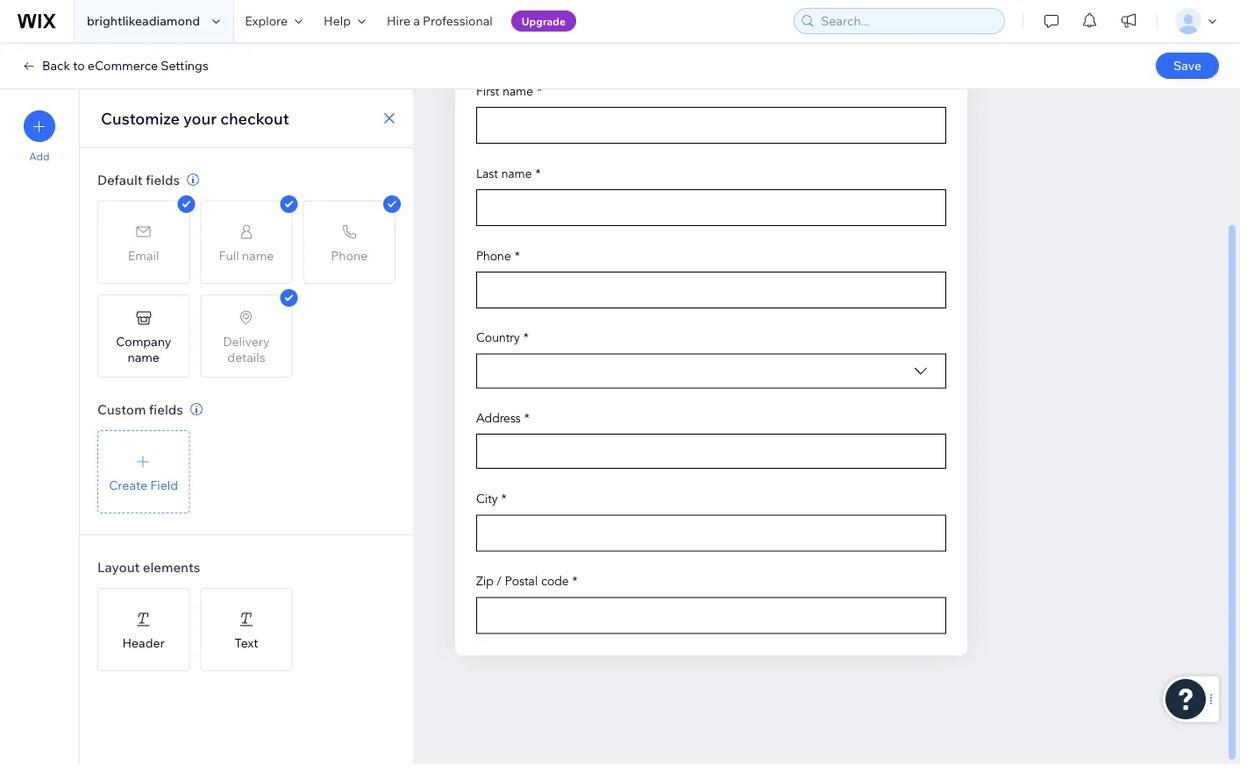 Task type: describe. For each thing, give the bounding box(es) containing it.
back to ecommerce settings
[[42, 58, 209, 73]]

back to ecommerce settings button
[[21, 58, 209, 74]]

layout elements
[[97, 559, 200, 576]]

hire a professional link
[[376, 0, 503, 42]]

name
[[127, 349, 160, 365]]

add
[[29, 150, 50, 163]]

help button
[[313, 0, 376, 42]]

layout
[[97, 559, 140, 576]]

save button
[[1156, 53, 1219, 79]]

company
[[116, 334, 171, 349]]

create
[[109, 477, 147, 493]]

default fields
[[97, 171, 180, 188]]

fields for default fields
[[146, 171, 180, 188]]

customize your checkout
[[101, 108, 289, 128]]

your
[[183, 108, 217, 128]]

a
[[413, 13, 420, 29]]

to
[[73, 58, 85, 73]]

custom
[[97, 401, 146, 418]]

custom fields
[[97, 401, 183, 418]]

ecommerce
[[88, 58, 158, 73]]



Task type: vqa. For each thing, say whether or not it's contained in the screenshot.
bottommost business
no



Task type: locate. For each thing, give the bounding box(es) containing it.
add button
[[24, 110, 55, 163]]

professional
[[423, 13, 493, 29]]

create field button
[[97, 431, 190, 514]]

back
[[42, 58, 70, 73]]

save
[[1173, 58, 1202, 73]]

upgrade
[[522, 14, 566, 28]]

fields
[[146, 171, 180, 188], [149, 401, 183, 418]]

default
[[97, 171, 143, 188]]

hire
[[387, 13, 410, 29]]

brightlikeadiamond
[[87, 13, 200, 29]]

1 vertical spatial fields
[[149, 401, 183, 418]]

checkout
[[220, 108, 289, 128]]

hire a professional
[[387, 13, 493, 29]]

settings
[[161, 58, 209, 73]]

field
[[150, 477, 178, 493]]

text
[[235, 635, 258, 651]]

Search... field
[[816, 9, 999, 33]]

header
[[122, 635, 165, 651]]

upgrade button
[[511, 11, 576, 32]]

customize
[[101, 108, 180, 128]]

help
[[324, 13, 351, 29]]

explore
[[245, 13, 288, 29]]

fields right custom
[[149, 401, 183, 418]]

elements
[[143, 559, 200, 576]]

fields right default
[[146, 171, 180, 188]]

fields for custom fields
[[149, 401, 183, 418]]

0 vertical spatial fields
[[146, 171, 180, 188]]

company name
[[116, 334, 171, 365]]

create field
[[109, 477, 178, 493]]



